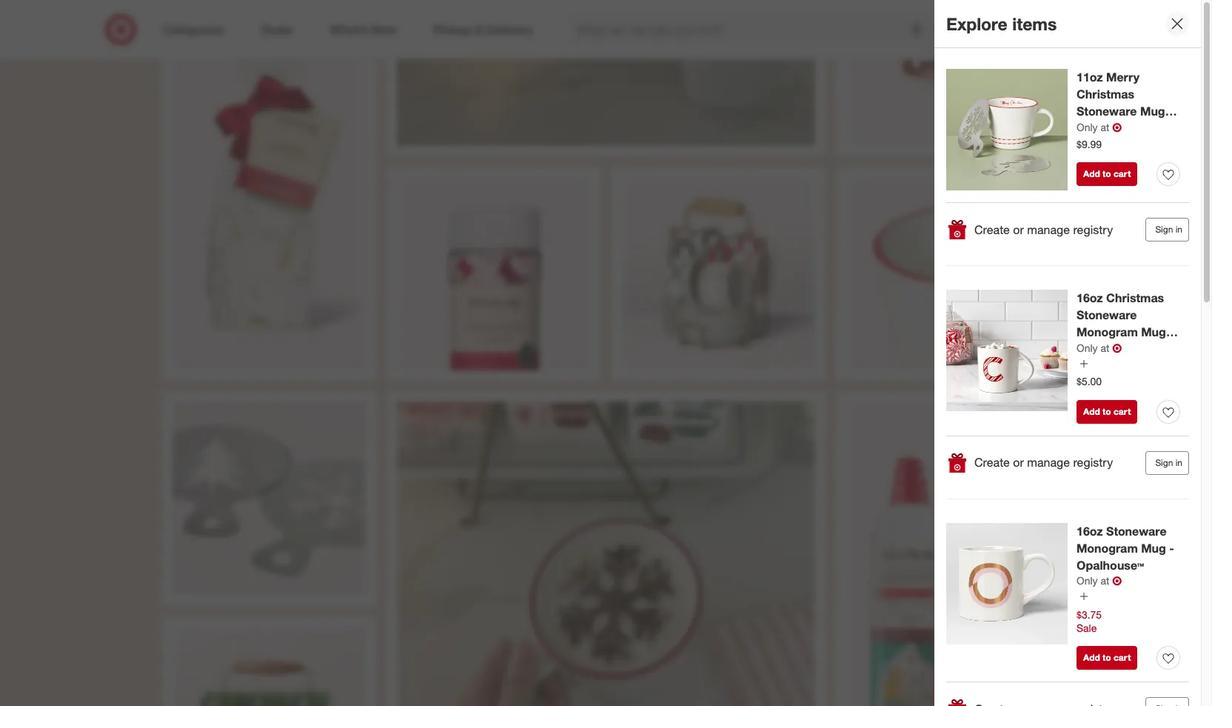 Task type: describe. For each thing, give the bounding box(es) containing it.
opalhouse™
[[1077, 558, 1145, 572]]

¬ for $9.99
[[1113, 120, 1123, 134]]

sign in button for $5.00
[[1146, 451, 1190, 475]]

add to cart for 16oz christmas stoneware monogram mug white - wondershop™
[[1084, 406, 1132, 417]]

What can we help you find? suggestions appear below search field
[[569, 13, 938, 46]]

registry for $9.99
[[1074, 222, 1114, 237]]

$3.75
[[1077, 608, 1103, 621]]

search
[[927, 23, 963, 38]]

monogram inside 16oz stoneware monogram mug - opalhouse™ only at ¬
[[1077, 541, 1139, 555]]

manage for $5.00
[[1028, 455, 1071, 470]]

create or manage registry for $5.00
[[975, 455, 1114, 470]]

16oz for 16oz stoneware monogram mug - opalhouse™ only at ¬
[[1077, 524, 1104, 539]]

wondershop™
[[1077, 358, 1155, 373]]

1 cart from the top
[[1114, 168, 1132, 179]]

create or manage registry for $9.99
[[975, 222, 1114, 237]]

26 more colors image
[[1080, 359, 1089, 368]]

sign in button for $9.99
[[1146, 218, 1190, 242]]

create for $5.00
[[975, 455, 1011, 470]]

explore items dialog
[[935, 0, 1213, 706]]

cart for 16oz stoneware monogram mug - opalhouse™
[[1114, 652, 1132, 663]]

monogram inside 16oz christmas stoneware monogram mug white - wondershop™
[[1077, 324, 1139, 339]]

at inside 16oz stoneware monogram mug - opalhouse™ only at ¬
[[1101, 574, 1110, 587]]

stoneware inside 16oz stoneware monogram mug - opalhouse™ only at ¬
[[1107, 524, 1167, 539]]

sign in for $5.00
[[1156, 457, 1183, 468]]

white
[[1077, 341, 1110, 356]]

add for 16oz christmas stoneware monogram mug white - wondershop™
[[1084, 406, 1101, 417]]

- inside 16oz christmas stoneware monogram mug white - wondershop™
[[1113, 341, 1118, 356]]

in for $9.99
[[1176, 224, 1183, 235]]

or for $9.99
[[1014, 222, 1025, 237]]

cart for 16oz christmas stoneware monogram mug white - wondershop™
[[1114, 406, 1132, 417]]

sign for $9.99
[[1156, 224, 1174, 235]]

at for $5.00
[[1101, 341, 1110, 354]]

16oz stoneware monogram mug - opalhouse™ only at ¬
[[1077, 524, 1175, 589]]

registry for $5.00
[[1074, 455, 1114, 470]]

mug inside 16oz christmas stoneware monogram mug white - wondershop™
[[1142, 324, 1167, 339]]

to for 16oz christmas stoneware monogram mug white - wondershop™
[[1103, 406, 1112, 417]]

add to cart for 16oz stoneware monogram mug - opalhouse™
[[1084, 652, 1132, 663]]

$5.00
[[1077, 375, 1103, 388]]

mug inside 16oz stoneware monogram mug - opalhouse™ only at ¬
[[1142, 541, 1167, 555]]

only at ¬ for $5.00
[[1077, 340, 1123, 355]]

christmas
[[1107, 290, 1165, 305]]

16oz for 16oz christmas stoneware monogram mug white - wondershop™
[[1077, 290, 1104, 305]]

add to cart button for 16oz stoneware monogram mug - opalhouse™
[[1077, 646, 1138, 670]]

¬ inside 16oz stoneware monogram mug - opalhouse™ only at ¬
[[1113, 574, 1123, 589]]

1 add to cart button from the top
[[1077, 162, 1138, 186]]



Task type: vqa. For each thing, say whether or not it's contained in the screenshot.
ADD TO CART associated with 16oz Stoneware Monogram Mug - Opalhouse™
yes



Task type: locate. For each thing, give the bounding box(es) containing it.
2 add to cart button from the top
[[1077, 400, 1138, 424]]

16oz left christmas
[[1077, 290, 1104, 305]]

1 vertical spatial 16oz
[[1077, 524, 1104, 539]]

at down the 'opalhouse™'
[[1101, 574, 1110, 587]]

explore
[[947, 13, 1008, 34]]

1 create from the top
[[975, 222, 1011, 237]]

1 vertical spatial add to cart
[[1084, 406, 1132, 417]]

at up the "$9.99"
[[1101, 120, 1110, 133]]

3 at from the top
[[1101, 574, 1110, 587]]

1 mug from the top
[[1142, 324, 1167, 339]]

add to cart button down sale
[[1077, 646, 1138, 670]]

add to cart button for 16oz christmas stoneware monogram mug white - wondershop™
[[1077, 400, 1138, 424]]

0 vertical spatial -
[[1113, 341, 1118, 356]]

2 vertical spatial ¬
[[1113, 574, 1123, 589]]

2 ¬ from the top
[[1113, 340, 1123, 355]]

only at ¬
[[1077, 120, 1123, 134], [1077, 340, 1123, 355]]

2 vertical spatial add to cart button
[[1077, 646, 1138, 670]]

at for $9.99
[[1101, 120, 1110, 133]]

2 manage from the top
[[1028, 455, 1071, 470]]

1 vertical spatial -
[[1170, 541, 1175, 555]]

stoneware inside 16oz christmas stoneware monogram mug white - wondershop™
[[1077, 307, 1138, 322]]

only at ¬ up the 26 more colors image
[[1077, 340, 1123, 355]]

2 vertical spatial cart
[[1114, 652, 1132, 663]]

add down sale
[[1084, 652, 1101, 663]]

1 only at ¬ from the top
[[1077, 120, 1123, 134]]

16oz christmas stoneware monogram mug white - wondershop™
[[1077, 290, 1167, 373]]

1 vertical spatial only
[[1077, 341, 1098, 354]]

3 only from the top
[[1077, 574, 1098, 587]]

16oz
[[1077, 290, 1104, 305], [1077, 524, 1104, 539]]

3 add from the top
[[1084, 652, 1101, 663]]

2 only from the top
[[1077, 341, 1098, 354]]

or
[[1014, 222, 1025, 237], [1014, 455, 1025, 470]]

2 sign from the top
[[1156, 457, 1174, 468]]

0 vertical spatial add to cart
[[1084, 168, 1132, 179]]

$9.99
[[1077, 137, 1103, 150]]

manage for $9.99
[[1028, 222, 1071, 237]]

in
[[1176, 224, 1183, 235], [1176, 457, 1183, 468]]

0 vertical spatial manage
[[1028, 222, 1071, 237]]

-
[[1113, 341, 1118, 356], [1170, 541, 1175, 555]]

3 add to cart from the top
[[1084, 652, 1132, 663]]

1 vertical spatial or
[[1014, 455, 1025, 470]]

2 add to cart from the top
[[1084, 406, 1132, 417]]

1 in from the top
[[1176, 224, 1183, 235]]

or for $5.00
[[1014, 455, 1025, 470]]

2 create or manage registry from the top
[[975, 455, 1114, 470]]

1 sign in button from the top
[[1146, 218, 1190, 242]]

add down the "$9.99"
[[1084, 168, 1101, 179]]

sign
[[1156, 224, 1174, 235], [1156, 457, 1174, 468]]

1 vertical spatial to
[[1103, 406, 1112, 417]]

1 registry from the top
[[1074, 222, 1114, 237]]

2 or from the top
[[1014, 455, 1025, 470]]

1 vertical spatial create
[[975, 455, 1011, 470]]

to for 16oz stoneware monogram mug - opalhouse™
[[1103, 652, 1112, 663]]

2 vertical spatial only
[[1077, 574, 1098, 587]]

add to cart button down the "$9.99"
[[1077, 162, 1138, 186]]

2 sign in button from the top
[[1146, 451, 1190, 475]]

1 vertical spatial monogram
[[1077, 541, 1139, 555]]

1 vertical spatial at
[[1101, 341, 1110, 354]]

2 mug from the top
[[1142, 541, 1167, 555]]

only for $5.00
[[1077, 341, 1098, 354]]

1 add from the top
[[1084, 168, 1101, 179]]

only up the 26 more colors image
[[1077, 341, 1098, 354]]

to
[[1103, 168, 1112, 179], [1103, 406, 1112, 417], [1103, 652, 1112, 663]]

monogram
[[1077, 324, 1139, 339], [1077, 541, 1139, 555]]

add to cart
[[1084, 168, 1132, 179], [1084, 406, 1132, 417], [1084, 652, 1132, 663]]

$3.75 sale
[[1077, 608, 1103, 634]]

1 create or manage registry from the top
[[975, 222, 1114, 237]]

16oz stoneware monogram mug - opalhouse™ link
[[1077, 523, 1181, 574]]

only up 8 more colors image
[[1077, 574, 1098, 587]]

1 add to cart from the top
[[1084, 168, 1132, 179]]

2 add from the top
[[1084, 406, 1101, 417]]

8 more colors image
[[1080, 592, 1089, 601]]

only at ¬ for $9.99
[[1077, 120, 1123, 134]]

0 vertical spatial at
[[1101, 120, 1110, 133]]

0 vertical spatial create or manage registry
[[975, 222, 1114, 237]]

2 create from the top
[[975, 455, 1011, 470]]

16oz christmas stoneware monogram mug white - wondershop™ link
[[1077, 290, 1181, 373]]

16oz stoneware monogram mug - opalhouse™ image
[[947, 523, 1068, 644], [947, 523, 1068, 644]]

¬
[[1113, 120, 1123, 134], [1113, 340, 1123, 355], [1113, 574, 1123, 589]]

3 to from the top
[[1103, 652, 1112, 663]]

sign in
[[1156, 224, 1183, 235], [1156, 457, 1183, 468]]

1 vertical spatial mug
[[1142, 541, 1167, 555]]

cart
[[1114, 168, 1132, 179], [1114, 406, 1132, 417], [1114, 652, 1132, 663]]

0 vertical spatial to
[[1103, 168, 1112, 179]]

2 16oz from the top
[[1077, 524, 1104, 539]]

1 or from the top
[[1014, 222, 1025, 237]]

only for $9.99
[[1077, 120, 1098, 133]]

only at ¬ up the "$9.99"
[[1077, 120, 1123, 134]]

0 vertical spatial or
[[1014, 222, 1025, 237]]

1 vertical spatial ¬
[[1113, 340, 1123, 355]]

add to cart down the "$9.99"
[[1084, 168, 1132, 179]]

16oz up the 'opalhouse™'
[[1077, 524, 1104, 539]]

1 vertical spatial create or manage registry
[[975, 455, 1114, 470]]

1 ¬ from the top
[[1113, 120, 1123, 134]]

16oz inside 16oz christmas stoneware monogram mug white - wondershop™
[[1077, 290, 1104, 305]]

1 vertical spatial sign in button
[[1146, 451, 1190, 475]]

2 only at ¬ from the top
[[1077, 340, 1123, 355]]

add down $5.00
[[1084, 406, 1101, 417]]

1 sign from the top
[[1156, 224, 1174, 235]]

- inside 16oz stoneware monogram mug - opalhouse™ only at ¬
[[1170, 541, 1175, 555]]

add to cart down $5.00
[[1084, 406, 1132, 417]]

mug up the 'opalhouse™'
[[1142, 541, 1167, 555]]

2 vertical spatial add to cart
[[1084, 652, 1132, 663]]

0 horizontal spatial -
[[1113, 341, 1118, 356]]

0 vertical spatial in
[[1176, 224, 1183, 235]]

1 vertical spatial cart
[[1114, 406, 1132, 417]]

create for $9.99
[[975, 222, 1011, 237]]

1 manage from the top
[[1028, 222, 1071, 237]]

0 vertical spatial stoneware
[[1077, 307, 1138, 322]]

only
[[1077, 120, 1098, 133], [1077, 341, 1098, 354], [1077, 574, 1098, 587]]

2 registry from the top
[[1074, 455, 1114, 470]]

2 at from the top
[[1101, 341, 1110, 354]]

0 vertical spatial registry
[[1074, 222, 1114, 237]]

1 vertical spatial registry
[[1074, 455, 1114, 470]]

2 monogram from the top
[[1077, 541, 1139, 555]]

add
[[1084, 168, 1101, 179], [1084, 406, 1101, 417], [1084, 652, 1101, 663]]

1 vertical spatial manage
[[1028, 455, 1071, 470]]

2 cart from the top
[[1114, 406, 1132, 417]]

1 monogram from the top
[[1077, 324, 1139, 339]]

at up the wondershop™
[[1101, 341, 1110, 354]]

16oz christmas stoneware monogram mug white - wondershop™ image
[[947, 290, 1068, 411], [947, 290, 1068, 411]]

add to cart button
[[1077, 162, 1138, 186], [1077, 400, 1138, 424], [1077, 646, 1138, 670]]

create
[[975, 222, 1011, 237], [975, 455, 1011, 470]]

0 vertical spatial sign in button
[[1146, 218, 1190, 242]]

create or manage registry
[[975, 222, 1114, 237], [975, 455, 1114, 470]]

2 in from the top
[[1176, 457, 1183, 468]]

0 vertical spatial 16oz
[[1077, 290, 1104, 305]]

search button
[[927, 13, 963, 49]]

sign in button
[[1146, 218, 1190, 242], [1146, 451, 1190, 475]]

in for $5.00
[[1176, 457, 1183, 468]]

1 vertical spatial sign
[[1156, 457, 1174, 468]]

only up the "$9.99"
[[1077, 120, 1098, 133]]

sign in for $9.99
[[1156, 224, 1183, 235]]

1 vertical spatial add to cart button
[[1077, 400, 1138, 424]]

sign for $5.00
[[1156, 457, 1174, 468]]

1 only from the top
[[1077, 120, 1098, 133]]

add to cart button down $5.00
[[1077, 400, 1138, 424]]

1 vertical spatial only at ¬
[[1077, 340, 1123, 355]]

2 vertical spatial to
[[1103, 652, 1112, 663]]

0 vertical spatial mug
[[1142, 324, 1167, 339]]

sale
[[1077, 621, 1098, 634]]

3 ¬ from the top
[[1113, 574, 1123, 589]]

1 16oz from the top
[[1077, 290, 1104, 305]]

0 vertical spatial add
[[1084, 168, 1101, 179]]

0 vertical spatial ¬
[[1113, 120, 1123, 134]]

monogram up the white on the right of the page
[[1077, 324, 1139, 339]]

add for 16oz stoneware monogram mug - opalhouse™
[[1084, 652, 1101, 663]]

1 vertical spatial stoneware
[[1107, 524, 1167, 539]]

stoneware
[[1077, 307, 1138, 322], [1107, 524, 1167, 539]]

add to cart down sale
[[1084, 652, 1132, 663]]

explore items
[[947, 13, 1058, 34]]

registry
[[1074, 222, 1114, 237], [1074, 455, 1114, 470]]

3 add to cart button from the top
[[1077, 646, 1138, 670]]

1 vertical spatial add
[[1084, 406, 1101, 417]]

1 at from the top
[[1101, 120, 1110, 133]]

at
[[1101, 120, 1110, 133], [1101, 341, 1110, 354], [1101, 574, 1110, 587]]

1 horizontal spatial -
[[1170, 541, 1175, 555]]

1 to from the top
[[1103, 168, 1112, 179]]

mug
[[1142, 324, 1167, 339], [1142, 541, 1167, 555]]

only inside 16oz stoneware monogram mug - opalhouse™ only at ¬
[[1077, 574, 1098, 587]]

manage
[[1028, 222, 1071, 237], [1028, 455, 1071, 470]]

0 vertical spatial cart
[[1114, 168, 1132, 179]]

stoneware down christmas
[[1077, 307, 1138, 322]]

0 vertical spatial only
[[1077, 120, 1098, 133]]

11oz merry christmas stoneware mug with latte art metal stencils (gift set) - hearth & hand™ with magnolia image
[[947, 69, 1068, 190], [947, 69, 1068, 190]]

2 vertical spatial add
[[1084, 652, 1101, 663]]

1 vertical spatial sign in
[[1156, 457, 1183, 468]]

3 cart from the top
[[1114, 652, 1132, 663]]

2 sign in from the top
[[1156, 457, 1183, 468]]

2 to from the top
[[1103, 406, 1112, 417]]

¬ for $5.00
[[1113, 340, 1123, 355]]

1 sign in from the top
[[1156, 224, 1183, 235]]

16oz inside 16oz stoneware monogram mug - opalhouse™ only at ¬
[[1077, 524, 1104, 539]]

0 vertical spatial sign in
[[1156, 224, 1183, 235]]

0 vertical spatial monogram
[[1077, 324, 1139, 339]]

stoneware up the 'opalhouse™'
[[1107, 524, 1167, 539]]

mug down christmas
[[1142, 324, 1167, 339]]

0 vertical spatial add to cart button
[[1077, 162, 1138, 186]]

0 vertical spatial only at ¬
[[1077, 120, 1123, 134]]

1 vertical spatial in
[[1176, 457, 1183, 468]]

items
[[1013, 13, 1058, 34]]

0 vertical spatial create
[[975, 222, 1011, 237]]

0 vertical spatial sign
[[1156, 224, 1174, 235]]

monogram up the 'opalhouse™'
[[1077, 541, 1139, 555]]

2 vertical spatial at
[[1101, 574, 1110, 587]]



